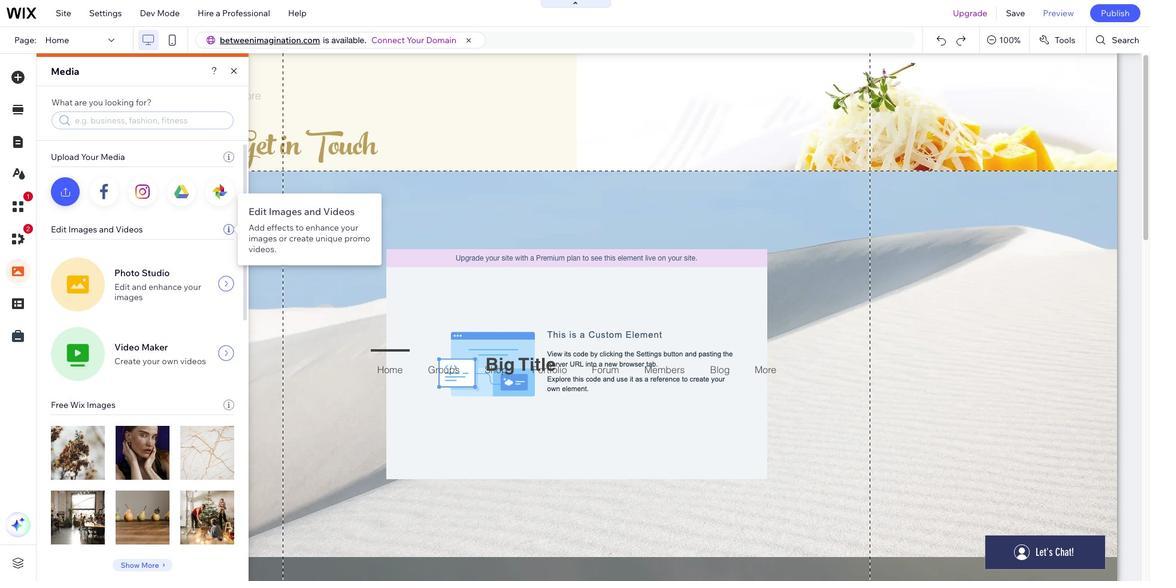 Task type: locate. For each thing, give the bounding box(es) containing it.
100% button
[[980, 27, 1029, 53]]

and inside photo studio edit and enhance your images
[[132, 281, 147, 292]]

videos up unique
[[323, 205, 355, 217]]

professional
[[222, 8, 270, 19]]

save button
[[997, 0, 1034, 26]]

1 horizontal spatial your
[[407, 35, 424, 46]]

tools button
[[1030, 27, 1086, 53]]

100%
[[999, 35, 1021, 46]]

edit inside edit images and videos add effects to enhance your images or create unique promo videos.
[[249, 205, 267, 217]]

1 vertical spatial your
[[81, 152, 99, 162]]

0 vertical spatial enhance
[[306, 222, 339, 233]]

dev mode
[[140, 8, 180, 19]]

add
[[249, 222, 265, 233]]

unique
[[316, 233, 343, 244]]

0 vertical spatial edit
[[249, 205, 267, 217]]

1 vertical spatial images
[[68, 224, 97, 235]]

wix
[[70, 400, 85, 410]]

and
[[304, 205, 321, 217], [99, 224, 114, 235], [132, 281, 147, 292]]

edit down photo
[[114, 281, 130, 292]]

your
[[407, 35, 424, 46], [81, 152, 99, 162]]

images
[[249, 233, 277, 244], [114, 291, 143, 302]]

1 horizontal spatial enhance
[[306, 222, 339, 233]]

media up what
[[51, 65, 79, 77]]

what
[[52, 97, 73, 108]]

2 vertical spatial and
[[132, 281, 147, 292]]

2 vertical spatial your
[[143, 356, 160, 367]]

1 vertical spatial media
[[101, 152, 125, 162]]

edit inside photo studio edit and enhance your images
[[114, 281, 130, 292]]

1 horizontal spatial edit
[[114, 281, 130, 292]]

images inside edit images and videos add effects to enhance your images or create unique promo videos.
[[269, 205, 302, 217]]

0 horizontal spatial your
[[143, 356, 160, 367]]

2
[[26, 225, 30, 232]]

1 vertical spatial and
[[99, 224, 114, 235]]

enhance down studio
[[149, 281, 182, 292]]

images right wix
[[87, 400, 116, 410]]

photo
[[114, 267, 140, 278]]

2 vertical spatial images
[[87, 400, 116, 410]]

1 vertical spatial your
[[184, 281, 201, 292]]

2 horizontal spatial your
[[341, 222, 358, 233]]

2 horizontal spatial and
[[304, 205, 321, 217]]

1 horizontal spatial images
[[249, 233, 277, 244]]

or
[[279, 233, 287, 244]]

enhance inside photo studio edit and enhance your images
[[149, 281, 182, 292]]

0 vertical spatial and
[[304, 205, 321, 217]]

free
[[51, 400, 68, 410]]

2 horizontal spatial edit
[[249, 205, 267, 217]]

you
[[89, 97, 103, 108]]

your
[[341, 222, 358, 233], [184, 281, 201, 292], [143, 356, 160, 367]]

0 vertical spatial your
[[407, 35, 424, 46]]

images left or
[[249, 233, 277, 244]]

1 vertical spatial images
[[114, 291, 143, 302]]

1 horizontal spatial and
[[132, 281, 147, 292]]

0 vertical spatial media
[[51, 65, 79, 77]]

upload your media
[[51, 152, 125, 162]]

is
[[323, 35, 329, 45]]

e.g. business, fashion, fitness field
[[74, 114, 220, 126]]

your inside photo studio edit and enhance your images
[[184, 281, 201, 292]]

images inside edit images and videos add effects to enhance your images or create unique promo videos.
[[249, 233, 277, 244]]

0 vertical spatial images
[[269, 205, 302, 217]]

1 button
[[5, 192, 33, 219]]

0 horizontal spatial images
[[114, 291, 143, 302]]

edit up add
[[249, 205, 267, 217]]

0 horizontal spatial videos
[[116, 224, 143, 235]]

2 vertical spatial edit
[[114, 281, 130, 292]]

media right upload
[[101, 152, 125, 162]]

images right 2
[[68, 224, 97, 235]]

images
[[269, 205, 302, 217], [68, 224, 97, 235], [87, 400, 116, 410]]

upload
[[51, 152, 79, 162]]

edit for edit images and videos
[[51, 224, 67, 235]]

1 horizontal spatial videos
[[323, 205, 355, 217]]

looking
[[105, 97, 134, 108]]

enhance right to
[[306, 222, 339, 233]]

enhance
[[306, 222, 339, 233], [149, 281, 182, 292]]

videos
[[323, 205, 355, 217], [116, 224, 143, 235]]

1 vertical spatial edit
[[51, 224, 67, 235]]

your inside video maker create your own videos
[[143, 356, 160, 367]]

publish
[[1101, 8, 1130, 19]]

1 horizontal spatial your
[[184, 281, 201, 292]]

0 horizontal spatial enhance
[[149, 281, 182, 292]]

0 horizontal spatial edit
[[51, 224, 67, 235]]

videos up photo
[[116, 224, 143, 235]]

and inside edit images and videos add effects to enhance your images or create unique promo videos.
[[304, 205, 321, 217]]

0 vertical spatial images
[[249, 233, 277, 244]]

your left domain
[[407, 35, 424, 46]]

1 vertical spatial videos
[[116, 224, 143, 235]]

maker
[[141, 341, 168, 353]]

photo studio edit and enhance your images
[[114, 267, 201, 302]]

1 vertical spatial enhance
[[149, 281, 182, 292]]

0 vertical spatial videos
[[323, 205, 355, 217]]

0 vertical spatial your
[[341, 222, 358, 233]]

images down photo
[[114, 291, 143, 302]]

images up effects
[[269, 205, 302, 217]]

videos inside edit images and videos add effects to enhance your images or create unique promo videos.
[[323, 205, 355, 217]]

video maker create your own videos
[[114, 341, 206, 367]]

edit right 2
[[51, 224, 67, 235]]

edit for edit images and videos add effects to enhance your images or create unique promo videos.
[[249, 205, 267, 217]]

mode
[[157, 8, 180, 19]]

media
[[51, 65, 79, 77], [101, 152, 125, 162]]

0 horizontal spatial your
[[81, 152, 99, 162]]

your right upload
[[81, 152, 99, 162]]

0 horizontal spatial and
[[99, 224, 114, 235]]

edit
[[249, 205, 267, 217], [51, 224, 67, 235], [114, 281, 130, 292]]



Task type: describe. For each thing, give the bounding box(es) containing it.
tools
[[1055, 35, 1076, 46]]

more
[[141, 560, 159, 569]]

show
[[121, 560, 140, 569]]

preview
[[1043, 8, 1074, 19]]

show more button
[[113, 559, 172, 572]]

domain
[[426, 35, 457, 46]]

promo
[[344, 233, 370, 244]]

1 horizontal spatial media
[[101, 152, 125, 162]]

publish button
[[1090, 4, 1141, 22]]

for?
[[136, 97, 152, 108]]

your inside edit images and videos add effects to enhance your images or create unique promo videos.
[[341, 222, 358, 233]]

and for edit images and videos add effects to enhance your images or create unique promo videos.
[[304, 205, 321, 217]]

search button
[[1087, 27, 1150, 53]]

enhance inside edit images and videos add effects to enhance your images or create unique promo videos.
[[306, 222, 339, 233]]

betweenimagination.com
[[220, 35, 320, 46]]

to
[[296, 222, 304, 233]]

home
[[45, 35, 69, 46]]

video
[[114, 341, 139, 353]]

preview button
[[1034, 0, 1083, 26]]

connect
[[371, 35, 405, 46]]

edit images and videos add effects to enhance your images or create unique promo videos.
[[249, 205, 370, 255]]

videos for edit images and videos add effects to enhance your images or create unique promo videos.
[[323, 205, 355, 217]]

is available. connect your domain
[[323, 35, 457, 46]]

studio
[[142, 267, 170, 278]]

2 button
[[5, 224, 33, 252]]

save
[[1006, 8, 1025, 19]]

what are you looking for?
[[52, 97, 152, 108]]

search
[[1112, 35, 1139, 46]]

are
[[75, 97, 87, 108]]

videos
[[180, 356, 206, 367]]

hire
[[198, 8, 214, 19]]

a
[[216, 8, 220, 19]]

create
[[289, 233, 314, 244]]

effects
[[267, 222, 294, 233]]

0 horizontal spatial media
[[51, 65, 79, 77]]

images inside photo studio edit and enhance your images
[[114, 291, 143, 302]]

edit images and videos
[[51, 224, 143, 235]]

hire a professional
[[198, 8, 270, 19]]

site
[[56, 8, 71, 19]]

videos.
[[249, 244, 277, 255]]

videos for edit images and videos
[[116, 224, 143, 235]]

show more
[[121, 560, 159, 569]]

1
[[26, 193, 30, 200]]

images for edit images and videos add effects to enhance your images or create unique promo videos.
[[269, 205, 302, 217]]

settings
[[89, 8, 122, 19]]

available.
[[331, 35, 367, 45]]

and for edit images and videos
[[99, 224, 114, 235]]

upgrade
[[953, 8, 988, 19]]

free wix images
[[51, 400, 116, 410]]

create
[[114, 356, 141, 367]]

dev
[[140, 8, 155, 19]]

images for edit images and videos
[[68, 224, 97, 235]]

help
[[288, 8, 307, 19]]

own
[[162, 356, 178, 367]]



Task type: vqa. For each thing, say whether or not it's contained in the screenshot.
the left USING
no



